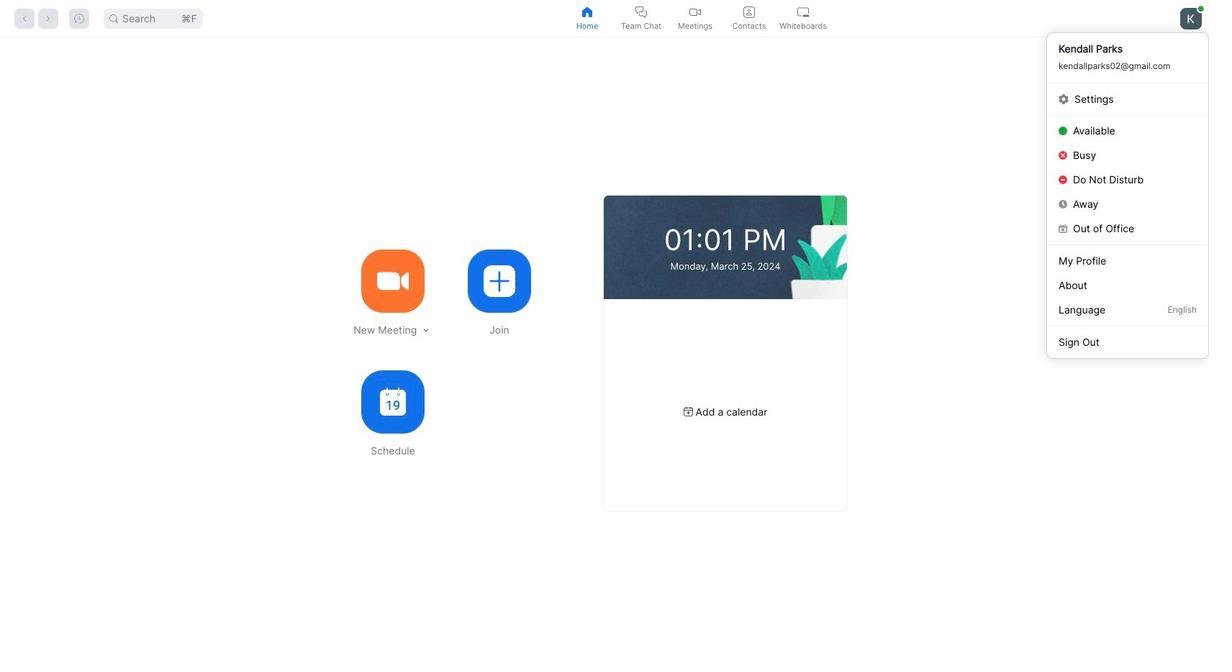 Task type: describe. For each thing, give the bounding box(es) containing it.
out of office image
[[1059, 225, 1068, 233]]

home small image
[[582, 6, 593, 18]]

calendar add calendar image
[[684, 408, 693, 417]]

online image
[[1059, 127, 1068, 135]]

plus squircle image
[[484, 265, 516, 297]]

profile contact image
[[744, 6, 755, 18]]

plus squircle image
[[484, 265, 516, 297]]

busy image
[[1059, 151, 1068, 160]]



Task type: locate. For each thing, give the bounding box(es) containing it.
setting image
[[1059, 94, 1069, 104], [1059, 94, 1069, 104]]

do not disturb image
[[1059, 176, 1068, 184]]

online image
[[1199, 6, 1204, 11], [1199, 6, 1204, 11], [1059, 127, 1068, 135]]

video on image
[[690, 6, 701, 18], [690, 6, 701, 18]]

magnifier image
[[109, 14, 118, 23], [109, 14, 118, 23]]

away image
[[1059, 200, 1068, 209], [1059, 200, 1068, 209]]

do not disturb image
[[1059, 176, 1068, 184]]

team chat image
[[636, 6, 647, 18], [636, 6, 647, 18]]

out of office image
[[1059, 225, 1068, 233]]

tab panel
[[0, 37, 1210, 669]]

home small image
[[582, 6, 593, 18]]

video camera on image
[[377, 265, 409, 297], [377, 265, 409, 297]]

tab list
[[561, 0, 831, 37]]

profile contact image
[[744, 6, 755, 18]]

schedule image
[[380, 388, 406, 416]]

whiteboard small image
[[798, 6, 809, 18]]

chevron down small image
[[421, 326, 431, 336], [421, 326, 431, 336]]

calendar add calendar image
[[684, 408, 693, 417]]

busy image
[[1059, 151, 1068, 160]]

whiteboard small image
[[798, 6, 809, 18]]

avatar image
[[1181, 8, 1202, 29]]



Task type: vqa. For each thing, say whether or not it's contained in the screenshot.
the bottom Online icon
yes



